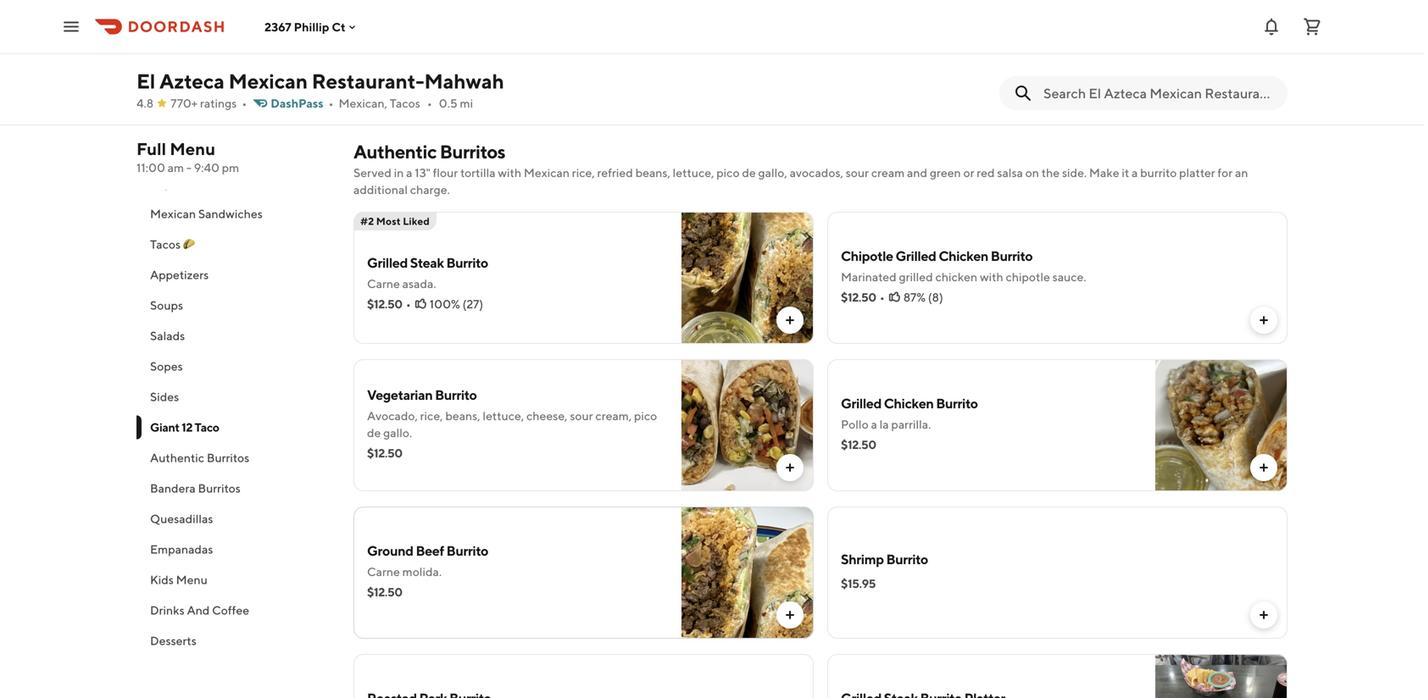 Task type: describe. For each thing, give the bounding box(es) containing it.
• down el azteca mexican restaurant-mahwah
[[329, 96, 334, 110]]

87%
[[903, 290, 926, 304]]

charge.
[[410, 183, 450, 197]]

el azteca mexican restaurant-mahwah
[[136, 69, 504, 93]]

burrito inside grilled chicken burrito pollo a la parrilla. $12.50
[[936, 395, 978, 412]]

notification bell image
[[1261, 17, 1282, 37]]

13"
[[415, 166, 431, 180]]

kids menu button
[[136, 565, 333, 595]]

4.8
[[136, 96, 154, 110]]

vegetarian
[[367, 387, 433, 403]]

pm
[[222, 161, 239, 175]]

cream
[[871, 166, 905, 180]]

(8)
[[928, 290, 943, 304]]

sopes button
[[136, 351, 333, 382]]

$12.50 • for 100% (27)
[[367, 297, 411, 311]]

phillip
[[294, 20, 329, 34]]

burrito
[[1140, 166, 1177, 180]]

a for burritos
[[406, 166, 412, 180]]

$12.50 down marinated
[[841, 290, 876, 304]]

• right the ratings
[[242, 96, 247, 110]]

authentic burritos button
[[136, 443, 333, 473]]

1 horizontal spatial mexican
[[229, 69, 308, 93]]

mahwah
[[424, 69, 504, 93]]

0.5
[[439, 96, 458, 110]]

1 $11.25 from the left
[[367, 50, 399, 64]]

rice, inside vegetarian burrito avocado, rice, beans, lettuce, cheese, sour cream, pico de gallo. $12.50
[[420, 409, 443, 423]]

giant 12 taco
[[150, 420, 219, 434]]

avocados,
[[790, 166, 843, 180]]

mexican sandwiches
[[150, 207, 263, 221]]

salsa
[[997, 166, 1023, 180]]

grilled steak burrito platter image
[[1155, 654, 1288, 698]]

-
[[186, 161, 191, 175]]

carne for ground
[[367, 565, 400, 579]]

87% (8)
[[903, 290, 943, 304]]

grilled chicken burrito image
[[1155, 359, 1288, 492]]

la
[[880, 417, 889, 431]]

an
[[1235, 166, 1248, 180]]

am
[[168, 161, 184, 175]]

beans, inside vegetarian burrito avocado, rice, beans, lettuce, cheese, sour cream, pico de gallo. $12.50
[[445, 409, 480, 423]]

most
[[376, 215, 401, 227]]

gallo.
[[383, 426, 412, 440]]

lettuce, inside vegetarian burrito avocado, rice, beans, lettuce, cheese, sour cream, pico de gallo. $12.50
[[483, 409, 524, 423]]

shrimp burrito
[[841, 551, 928, 568]]

sides
[[150, 390, 179, 404]]

12
[[182, 420, 192, 434]]

vegetarian burrito image
[[682, 359, 814, 492]]

#2
[[360, 215, 374, 227]]

make
[[1089, 166, 1119, 180]]

chicken inside chipotle grilled chicken burrito marinated grilled chicken with chipotle sauce.
[[939, 248, 988, 264]]

bandera burritos button
[[136, 473, 333, 504]]

burrito inside vegetarian burrito avocado, rice, beans, lettuce, cheese, sour cream, pico de gallo. $12.50
[[435, 387, 477, 403]]

with inside chipotle grilled chicken burrito marinated grilled chicken with chipotle sauce.
[[980, 270, 1003, 284]]

kids
[[150, 573, 174, 587]]

it
[[1122, 166, 1129, 180]]

menu for full
[[170, 139, 215, 159]]

a for chicken
[[871, 417, 877, 431]]

soups
[[150, 298, 183, 312]]

empanadas
[[150, 543, 213, 556]]

add item to cart image for ground beef burrito
[[783, 609, 797, 622]]

grilled for steak
[[367, 255, 408, 271]]

red
[[977, 166, 995, 180]]

popular items
[[150, 176, 225, 190]]

mi
[[460, 96, 473, 110]]

Item Search search field
[[1043, 84, 1274, 103]]

side.
[[1062, 166, 1087, 180]]

drinks and coffee button
[[136, 595, 333, 626]]

tacos 🌮
[[150, 237, 195, 251]]

drinks and coffee
[[150, 604, 249, 618]]

sandwiches
[[198, 207, 263, 221]]

restaurant-
[[312, 69, 424, 93]]

steak
[[410, 255, 444, 271]]

add item to cart image for grilled chicken burrito
[[1257, 461, 1271, 475]]

pico inside authentic burritos served in a 13" flour tortilla with mexican rice, refried beans, lettuce, pico de gallo, avocados, sour cream and green or red salsa on the side. make it a burrito platter for an additional charge.
[[716, 166, 740, 180]]

chipotle
[[841, 248, 893, 264]]

• down asada.
[[406, 297, 411, 311]]

menu for kids
[[176, 573, 208, 587]]

2367 phillip ct button
[[264, 20, 359, 34]]

authentic for authentic burritos
[[150, 451, 204, 465]]

empanadas button
[[136, 534, 333, 565]]

grilled for chicken
[[841, 395, 882, 412]]

• left 0.5 at top
[[427, 96, 432, 110]]

ratings
[[200, 96, 237, 110]]

#2 most liked
[[360, 215, 430, 227]]

dashpass •
[[271, 96, 334, 110]]

2 $11.25 from the left
[[841, 50, 873, 64]]

sour inside vegetarian burrito avocado, rice, beans, lettuce, cheese, sour cream, pico de gallo. $12.50
[[570, 409, 593, 423]]

desserts
[[150, 634, 196, 648]]

asada.
[[402, 277, 436, 291]]

azteca
[[159, 69, 224, 93]]

el
[[136, 69, 155, 93]]

de inside authentic burritos served in a 13" flour tortilla with mexican rice, refried beans, lettuce, pico de gallo, avocados, sour cream and green or red salsa on the side. make it a burrito platter for an additional charge.
[[742, 166, 756, 180]]

burritos for authentic burritos
[[207, 451, 249, 465]]

full
[[136, 139, 166, 159]]

with inside authentic burritos served in a 13" flour tortilla with mexican rice, refried beans, lettuce, pico de gallo, avocados, sour cream and green or red salsa on the side. make it a burrito platter for an additional charge.
[[498, 166, 521, 180]]

ground
[[367, 543, 413, 559]]

mexican,
[[339, 96, 387, 110]]

ground beef burrito carne molida. $12.50
[[367, 543, 488, 599]]

(27)
[[462, 297, 483, 311]]

grilled steak burrito image
[[682, 212, 814, 344]]

dashpass
[[271, 96, 323, 110]]



Task type: locate. For each thing, give the bounding box(es) containing it.
platter
[[1179, 166, 1215, 180]]

additional
[[353, 183, 408, 197]]

chicken up chicken
[[939, 248, 988, 264]]

1 vertical spatial sour
[[570, 409, 593, 423]]

authentic
[[353, 141, 436, 163], [150, 451, 204, 465]]

2 horizontal spatial a
[[1132, 166, 1138, 180]]

$12.50 down pollo
[[841, 438, 876, 452]]

0 horizontal spatial sour
[[570, 409, 593, 423]]

grilled up grilled
[[896, 248, 936, 264]]

grilled
[[899, 270, 933, 284]]

sour
[[846, 166, 869, 180], [570, 409, 593, 423]]

$12.50 • down marinated
[[841, 290, 885, 304]]

2 carne from the top
[[367, 565, 400, 579]]

a right it
[[1132, 166, 1138, 180]]

avocado,
[[367, 409, 418, 423]]

chicken
[[939, 248, 988, 264], [884, 395, 934, 412]]

1 vertical spatial tacos
[[150, 237, 181, 251]]

sour left cream
[[846, 166, 869, 180]]

2367 phillip ct
[[264, 20, 346, 34]]

popular
[[150, 176, 192, 190]]

carne inside ground beef burrito carne molida. $12.50
[[367, 565, 400, 579]]

grilled up pollo
[[841, 395, 882, 412]]

1 horizontal spatial rice,
[[572, 166, 595, 180]]

0 horizontal spatial de
[[367, 426, 381, 440]]

0 vertical spatial rice,
[[572, 166, 595, 180]]

burrito inside ground beef burrito carne molida. $12.50
[[446, 543, 488, 559]]

0 horizontal spatial tacos
[[150, 237, 181, 251]]

sauce.
[[1052, 270, 1086, 284]]

2367
[[264, 20, 291, 34]]

de
[[742, 166, 756, 180], [367, 426, 381, 440]]

tacos right mexican, on the left top
[[390, 96, 420, 110]]

2 vertical spatial mexican
[[150, 207, 196, 221]]

with right tortilla
[[498, 166, 521, 180]]

1 horizontal spatial beans,
[[635, 166, 670, 180]]

chicken inside grilled chicken burrito pollo a la parrilla. $12.50
[[884, 395, 934, 412]]

0 horizontal spatial rice,
[[420, 409, 443, 423]]

0 horizontal spatial mexican
[[150, 207, 196, 221]]

100%
[[430, 297, 460, 311]]

1 vertical spatial beans,
[[445, 409, 480, 423]]

2 horizontal spatial grilled
[[896, 248, 936, 264]]

beef
[[416, 543, 444, 559]]

tacos
[[390, 96, 420, 110], [150, 237, 181, 251]]

770+
[[171, 96, 198, 110]]

1 horizontal spatial authentic
[[353, 141, 436, 163]]

1 vertical spatial chicken
[[884, 395, 934, 412]]

1 horizontal spatial $12.50 •
[[841, 290, 885, 304]]

a inside grilled chicken burrito pollo a la parrilla. $12.50
[[871, 417, 877, 431]]

gallo,
[[758, 166, 787, 180]]

0 vertical spatial with
[[498, 166, 521, 180]]

authentic inside button
[[150, 451, 204, 465]]

$12.50 • down asada.
[[367, 297, 411, 311]]

authentic burritos
[[150, 451, 249, 465]]

beans, right avocado,
[[445, 409, 480, 423]]

0 vertical spatial authentic
[[353, 141, 436, 163]]

• down marinated
[[880, 290, 885, 304]]

carne down ground
[[367, 565, 400, 579]]

and
[[187, 604, 210, 618]]

1 horizontal spatial add item to cart image
[[1257, 73, 1271, 86]]

ct
[[332, 20, 346, 34]]

a
[[406, 166, 412, 180], [1132, 166, 1138, 180], [871, 417, 877, 431]]

0 horizontal spatial authentic
[[150, 451, 204, 465]]

0 horizontal spatial lettuce,
[[483, 409, 524, 423]]

$12.50 • for 87% (8)
[[841, 290, 885, 304]]

tacos inside button
[[150, 237, 181, 251]]

green
[[930, 166, 961, 180]]

marinated
[[841, 270, 897, 284]]

appetizers button
[[136, 260, 333, 290]]

add item to cart image
[[1257, 314, 1271, 327], [783, 461, 797, 475], [1257, 461, 1271, 475], [783, 609, 797, 622], [1257, 609, 1271, 622]]

taco
[[195, 420, 219, 434]]

0 horizontal spatial grilled
[[367, 255, 408, 271]]

de left gallo. at bottom left
[[367, 426, 381, 440]]

menu inside the full menu 11:00 am - 9:40 pm
[[170, 139, 215, 159]]

desserts button
[[136, 626, 333, 657]]

the
[[1042, 166, 1060, 180]]

1 carne from the top
[[367, 277, 400, 291]]

chipotle grilled chicken burrito marinated grilled chicken with chipotle sauce.
[[841, 248, 1086, 284]]

mexican inside button
[[150, 207, 196, 221]]

refried
[[597, 166, 633, 180]]

sides button
[[136, 382, 333, 412]]

$12.50 inside ground beef burrito carne molida. $12.50
[[367, 585, 403, 599]]

0 horizontal spatial add item to cart image
[[783, 314, 797, 327]]

1 vertical spatial pico
[[634, 409, 657, 423]]

in
[[394, 166, 404, 180]]

0 vertical spatial de
[[742, 166, 756, 180]]

mexican, tacos • 0.5 mi
[[339, 96, 473, 110]]

0 vertical spatial sour
[[846, 166, 869, 180]]

grilled inside chipotle grilled chicken burrito marinated grilled chicken with chipotle sauce.
[[896, 248, 936, 264]]

0 vertical spatial tacos
[[390, 96, 420, 110]]

appetizers
[[150, 268, 209, 282]]

rice, down the "vegetarian"
[[420, 409, 443, 423]]

cream,
[[595, 409, 632, 423]]

$12.50 inside vegetarian burrito avocado, rice, beans, lettuce, cheese, sour cream, pico de gallo. $12.50
[[367, 446, 403, 460]]

1 vertical spatial with
[[980, 270, 1003, 284]]

sour inside authentic burritos served in a 13" flour tortilla with mexican rice, refried beans, lettuce, pico de gallo, avocados, sour cream and green or red salsa on the side. make it a burrito platter for an additional charge.
[[846, 166, 869, 180]]

chicken up parrilla.
[[884, 395, 934, 412]]

burritos for authentic burritos served in a 13" flour tortilla with mexican rice, refried beans, lettuce, pico de gallo, avocados, sour cream and green or red salsa on the side. make it a burrito platter for an additional charge.
[[440, 141, 505, 163]]

0 vertical spatial beans,
[[635, 166, 670, 180]]

1 vertical spatial carne
[[367, 565, 400, 579]]

authentic for authentic burritos served in a 13" flour tortilla with mexican rice, refried beans, lettuce, pico de gallo, avocados, sour cream and green or red salsa on the side. make it a burrito platter for an additional charge.
[[353, 141, 436, 163]]

0 vertical spatial burritos
[[440, 141, 505, 163]]

0 horizontal spatial chicken
[[884, 395, 934, 412]]

0 vertical spatial pico
[[716, 166, 740, 180]]

chicken
[[935, 270, 977, 284]]

a right in
[[406, 166, 412, 180]]

burritos inside authentic burritos served in a 13" flour tortilla with mexican rice, refried beans, lettuce, pico de gallo, avocados, sour cream and green or red salsa on the side. make it a burrito platter for an additional charge.
[[440, 141, 505, 163]]

vegetarian burrito avocado, rice, beans, lettuce, cheese, sour cream, pico de gallo. $12.50
[[367, 387, 657, 460]]

ground beef burrito image
[[682, 507, 814, 639]]

menu
[[170, 139, 215, 159], [176, 573, 208, 587]]

mexican up dashpass
[[229, 69, 308, 93]]

authentic up in
[[353, 141, 436, 163]]

11:00
[[136, 161, 165, 175]]

or
[[963, 166, 974, 180]]

beans, right the refried at the left top of page
[[635, 166, 670, 180]]

authentic up bandera
[[150, 451, 204, 465]]

grilled inside grilled steak burrito carne asada.
[[367, 255, 408, 271]]

items
[[195, 176, 225, 190]]

beans, inside authentic burritos served in a 13" flour tortilla with mexican rice, refried beans, lettuce, pico de gallo, avocados, sour cream and green or red salsa on the side. make it a burrito platter for an additional charge.
[[635, 166, 670, 180]]

giant
[[150, 420, 179, 434]]

authentic inside authentic burritos served in a 13" flour tortilla with mexican rice, refried beans, lettuce, pico de gallo, avocados, sour cream and green or red salsa on the side. make it a burrito platter for an additional charge.
[[353, 141, 436, 163]]

1 horizontal spatial $11.25
[[841, 50, 873, 64]]

1 horizontal spatial chicken
[[939, 248, 988, 264]]

1 vertical spatial rice,
[[420, 409, 443, 423]]

1 horizontal spatial de
[[742, 166, 756, 180]]

0 vertical spatial menu
[[170, 139, 215, 159]]

soups button
[[136, 290, 333, 321]]

1 vertical spatial authentic
[[150, 451, 204, 465]]

carne
[[367, 277, 400, 291], [367, 565, 400, 579]]

pico left gallo,
[[716, 166, 740, 180]]

burrito inside chipotle grilled chicken burrito marinated grilled chicken with chipotle sauce.
[[991, 248, 1033, 264]]

burritos up bandera burritos button
[[207, 451, 249, 465]]

lettuce, left 'cheese,'
[[483, 409, 524, 423]]

grilled steak burrito carne asada.
[[367, 255, 488, 291]]

$12.50 down asada.
[[367, 297, 403, 311]]

1 horizontal spatial pico
[[716, 166, 740, 180]]

1 vertical spatial add item to cart image
[[783, 314, 797, 327]]

1 horizontal spatial with
[[980, 270, 1003, 284]]

9:40
[[194, 161, 219, 175]]

and
[[907, 166, 927, 180]]

for
[[1218, 166, 1233, 180]]

open menu image
[[61, 17, 81, 37]]

0 horizontal spatial with
[[498, 166, 521, 180]]

0 vertical spatial add item to cart image
[[1257, 73, 1271, 86]]

de left gallo,
[[742, 166, 756, 180]]

1 vertical spatial lettuce,
[[483, 409, 524, 423]]

0 vertical spatial lettuce,
[[673, 166, 714, 180]]

bandera
[[150, 481, 196, 495]]

sopes
[[150, 359, 183, 373]]

$12.50 down gallo. at bottom left
[[367, 446, 403, 460]]

beans,
[[635, 166, 670, 180], [445, 409, 480, 423]]

tacos left 🌮
[[150, 237, 181, 251]]

pico right cream,
[[634, 409, 657, 423]]

sour left cream,
[[570, 409, 593, 423]]

popular items button
[[136, 168, 333, 199]]

de inside vegetarian burrito avocado, rice, beans, lettuce, cheese, sour cream, pico de gallo. $12.50
[[367, 426, 381, 440]]

0 vertical spatial chicken
[[939, 248, 988, 264]]

rice,
[[572, 166, 595, 180], [420, 409, 443, 423]]

salads button
[[136, 321, 333, 351]]

add item to cart image
[[1257, 73, 1271, 86], [783, 314, 797, 327]]

1 vertical spatial menu
[[176, 573, 208, 587]]

770+ ratings •
[[171, 96, 247, 110]]

mexican up tacos 🌮
[[150, 207, 196, 221]]

quesadillas
[[150, 512, 213, 526]]

add item to cart image for vegetarian burrito
[[783, 461, 797, 475]]

flour
[[433, 166, 458, 180]]

0 items, open order cart image
[[1302, 17, 1322, 37]]

cheese,
[[526, 409, 568, 423]]

served
[[353, 166, 392, 180]]

0 horizontal spatial $11.25
[[367, 50, 399, 64]]

0 horizontal spatial a
[[406, 166, 412, 180]]

carne for grilled
[[367, 277, 400, 291]]

liked
[[403, 215, 430, 227]]

$12.50 down ground
[[367, 585, 403, 599]]

with right chicken
[[980, 270, 1003, 284]]

1 horizontal spatial grilled
[[841, 395, 882, 412]]

0 vertical spatial mexican
[[229, 69, 308, 93]]

0 horizontal spatial $12.50 •
[[367, 297, 411, 311]]

$12.50 •
[[841, 290, 885, 304], [367, 297, 411, 311]]

burrito inside grilled steak burrito carne asada.
[[446, 255, 488, 271]]

1 horizontal spatial tacos
[[390, 96, 420, 110]]

1 vertical spatial mexican
[[524, 166, 570, 180]]

full menu 11:00 am - 9:40 pm
[[136, 139, 239, 175]]

coffee
[[212, 604, 249, 618]]

menu up -
[[170, 139, 215, 159]]

lettuce, right the refried at the left top of page
[[673, 166, 714, 180]]

1 vertical spatial de
[[367, 426, 381, 440]]

rice, left the refried at the left top of page
[[572, 166, 595, 180]]

rice, inside authentic burritos served in a 13" flour tortilla with mexican rice, refried beans, lettuce, pico de gallo, avocados, sour cream and green or red salsa on the side. make it a burrito platter for an additional charge.
[[572, 166, 595, 180]]

$12.50 inside grilled chicken burrito pollo a la parrilla. $12.50
[[841, 438, 876, 452]]

$15.95
[[841, 577, 876, 591]]

1 horizontal spatial sour
[[846, 166, 869, 180]]

2 horizontal spatial mexican
[[524, 166, 570, 180]]

carne inside grilled steak burrito carne asada.
[[367, 277, 400, 291]]

tacos 🌮 button
[[136, 229, 333, 260]]

a left la
[[871, 417, 877, 431]]

menu inside button
[[176, 573, 208, 587]]

grilled up asada.
[[367, 255, 408, 271]]

lettuce, inside authentic burritos served in a 13" flour tortilla with mexican rice, refried beans, lettuce, pico de gallo, avocados, sour cream and green or red salsa on the side. make it a burrito platter for an additional charge.
[[673, 166, 714, 180]]

menu right kids
[[176, 573, 208, 587]]

1 horizontal spatial a
[[871, 417, 877, 431]]

0 vertical spatial carne
[[367, 277, 400, 291]]

pico inside vegetarian burrito avocado, rice, beans, lettuce, cheese, sour cream, pico de gallo. $12.50
[[634, 409, 657, 423]]

0 horizontal spatial pico
[[634, 409, 657, 423]]

burritos up tortilla
[[440, 141, 505, 163]]

shrimp
[[841, 551, 884, 568]]

🌮
[[183, 237, 195, 251]]

grilled inside grilled chicken burrito pollo a la parrilla. $12.50
[[841, 395, 882, 412]]

2 vertical spatial burritos
[[198, 481, 241, 495]]

burritos for bandera burritos
[[198, 481, 241, 495]]

burritos
[[440, 141, 505, 163], [207, 451, 249, 465], [198, 481, 241, 495]]

carne left asada.
[[367, 277, 400, 291]]

0 horizontal spatial beans,
[[445, 409, 480, 423]]

molida.
[[402, 565, 442, 579]]

grilled
[[896, 248, 936, 264], [367, 255, 408, 271], [841, 395, 882, 412]]

1 vertical spatial burritos
[[207, 451, 249, 465]]

bandera burritos
[[150, 481, 241, 495]]

burritos down authentic burritos button
[[198, 481, 241, 495]]

mexican inside authentic burritos served in a 13" flour tortilla with mexican rice, refried beans, lettuce, pico de gallo, avocados, sour cream and green or red salsa on the side. make it a burrito platter for an additional charge.
[[524, 166, 570, 180]]

mexican left the refried at the left top of page
[[524, 166, 570, 180]]

1 horizontal spatial lettuce,
[[673, 166, 714, 180]]

quesadillas button
[[136, 504, 333, 534]]



Task type: vqa. For each thing, say whether or not it's contained in the screenshot.
100% (27)
yes



